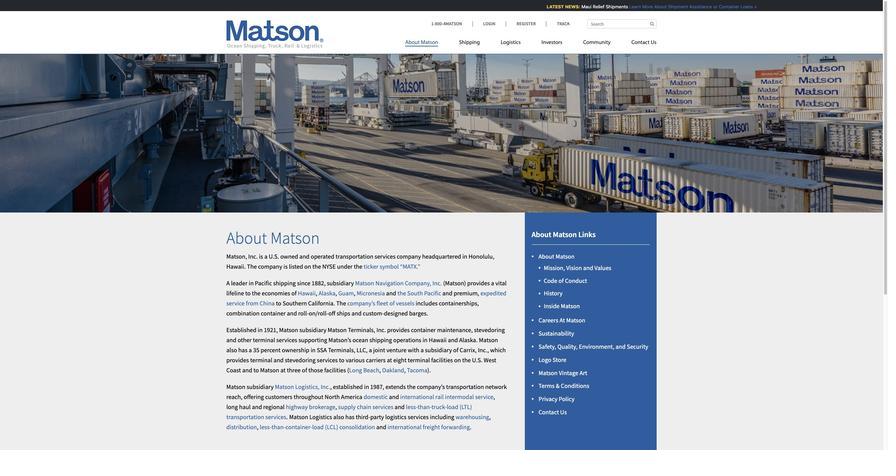 Task type: describe. For each thing, give the bounding box(es) containing it.
0 horizontal spatial provides
[[227, 357, 249, 365]]

owned
[[281, 253, 298, 261]]

on/roll-
[[309, 310, 329, 318]]

of inside about matson links "section"
[[559, 277, 564, 285]]

safety, quality, environment, and security
[[539, 343, 649, 351]]

1-800-4matson link
[[432, 21, 473, 27]]

matson right at
[[567, 317, 586, 325]]

and right "ships"
[[352, 310, 362, 318]]

logistics,
[[295, 383, 320, 391]]

vessels
[[396, 300, 415, 308]]

1 horizontal spatial at
[[387, 357, 392, 365]]

news:
[[564, 4, 579, 9]]

with
[[408, 347, 420, 355]]

about matson links section
[[516, 213, 666, 451]]

0 horizontal spatial .
[[287, 413, 288, 421]]

1 vertical spatial the
[[336, 300, 346, 308]]

throughout
[[294, 393, 324, 401]]

north
[[325, 393, 340, 401]]

subsidiary up supporting
[[300, 327, 327, 335]]

and left other
[[227, 337, 237, 345]]

0 vertical spatial facilities
[[432, 357, 453, 365]]

0 vertical spatial contact us link
[[622, 36, 657, 51]]

community link
[[573, 36, 622, 51]]

party
[[371, 413, 384, 421]]

company's inside , established in 1987, extends the company's transportation network reach, offering customers throughout north america
[[417, 383, 445, 391]]

matson's
[[329, 337, 352, 345]]

eight
[[394, 357, 407, 365]]

login link
[[473, 21, 506, 27]]

matson up the micronesia 'link'
[[355, 280, 374, 288]]

south
[[408, 290, 423, 298]]

to down 35 at the bottom of the page
[[254, 367, 259, 374]]

register link
[[506, 21, 547, 27]]

0 vertical spatial shipping
[[273, 280, 296, 288]]

international rail intermodal service link
[[401, 393, 494, 401]]

domestic and international rail intermodal service
[[364, 393, 494, 401]]

the down the matson navigation company, inc. link
[[398, 290, 406, 298]]

less-than-container-load (lcl) consolidation link
[[260, 423, 375, 431]]

has inside established in 1921, matson subsidiary matson terminals, inc. provides container maintenance, stevedoring and other terminal services supporting matson's ocean shipping operations in hawaii and alaska. matson also has a 35 percent ownership in ssa terminals, llc, a joint venture with a subsidiary of carrix, inc., which provides terminal and stevedoring services to various carriers at eight terminal facilities on the u.s. west coast and to matson at three of those facilities (
[[239, 347, 248, 355]]

rail
[[436, 393, 444, 401]]

contact us inside about matson links "section"
[[539, 409, 567, 417]]

under
[[337, 263, 353, 271]]

inc. inside established in 1921, matson subsidiary matson terminals, inc. provides container maintenance, stevedoring and other terminal services supporting matson's ocean shipping operations in hawaii and alaska. matson also has a 35 percent ownership in ssa terminals, llc, a joint venture with a subsidiary of carrix, inc., which provides terminal and stevedoring services to various carriers at eight terminal facilities on the u.s. west coast and to matson at three of those facilities (
[[377, 327, 386, 335]]

loans
[[739, 4, 752, 9]]

maintenance,
[[437, 327, 473, 335]]

and right coast
[[242, 367, 252, 374]]

logo
[[539, 356, 552, 364]]

less-than-truck-load (ltl) transportation services link
[[227, 403, 472, 421]]

1 horizontal spatial about matson link
[[539, 253, 575, 261]]

(
[[347, 367, 349, 374]]

1 vertical spatial terminals,
[[328, 347, 356, 355]]

honolulu,
[[469, 253, 495, 261]]

consolidation
[[340, 423, 375, 431]]

leader
[[231, 280, 248, 288]]

art
[[580, 369, 588, 377]]

the inside , established in 1987, extends the company's transportation network reach, offering customers throughout north america
[[407, 383, 416, 391]]

logo store
[[539, 356, 567, 364]]

domestic
[[364, 393, 388, 401]]

mission, vision and values link
[[544, 264, 612, 272]]

1 horizontal spatial company
[[397, 253, 421, 261]]

operations
[[394, 337, 422, 345]]

mission, vision and values
[[544, 264, 612, 272]]

terms & conditions link
[[539, 382, 590, 390]]

ocean
[[353, 337, 368, 345]]

quality,
[[558, 343, 578, 351]]

extends
[[386, 383, 406, 391]]

international inside . matson logistics also has third-party logistics services including warehousing , distribution , less-than-container-load (lcl) consolidation and international freight forwarding .
[[388, 423, 422, 431]]

1 vertical spatial company
[[258, 263, 282, 271]]

a left 35 at the bottom of the page
[[249, 347, 252, 355]]

matson up terms at the bottom right
[[539, 369, 558, 377]]

blue matson logo with ocean, shipping, truck, rail and logistics written beneath it. image
[[227, 20, 324, 49]]

also inside established in 1921, matson subsidiary matson terminals, inc. provides container maintenance, stevedoring and other terminal services supporting matson's ocean shipping operations in hawaii and alaska. matson also has a 35 percent ownership in ssa terminals, llc, a joint venture with a subsidiary of carrix, inc., which provides terminal and stevedoring services to various carriers at eight terminal facilities on the u.s. west coast and to matson at three of those facilities (
[[227, 347, 237, 355]]

matson vintage art
[[539, 369, 588, 377]]

and down percent
[[274, 357, 284, 365]]

, long haul and regional
[[227, 393, 495, 411]]

(ltl)
[[460, 403, 472, 411]]

contact inside top menu navigation
[[632, 40, 650, 45]]

the inside (matson) provides a vital lifeline to the economies of
[[252, 290, 261, 298]]

provides inside (matson) provides a vital lifeline to the economies of
[[468, 280, 490, 288]]

1 vertical spatial contact us link
[[539, 409, 567, 417]]

transportation inside matson, inc. is a u.s. owned and operated transportation services company headquartered in honolulu, hawaii. the company is listed on the nyse under the
[[336, 253, 374, 261]]

careers at matson link
[[539, 317, 586, 325]]

4matson
[[444, 21, 462, 27]]

and down maintenance, on the bottom of page
[[448, 337, 458, 345]]

china
[[260, 300, 275, 308]]

values
[[595, 264, 612, 272]]

services up ownership
[[277, 337, 297, 345]]

maui
[[580, 4, 590, 9]]

container inside established in 1921, matson subsidiary matson terminals, inc. provides container maintenance, stevedoring and other terminal services supporting matson's ocean shipping operations in hawaii and alaska. matson also has a 35 percent ownership in ssa terminals, llc, a joint venture with a subsidiary of carrix, inc., which provides terminal and stevedoring services to various carriers at eight terminal facilities on the u.s. west coast and to matson at three of those facilities (
[[411, 327, 436, 335]]

alaska.
[[460, 337, 478, 345]]

hawaii link
[[298, 290, 316, 298]]

contact us inside top menu navigation
[[632, 40, 657, 45]]

regional
[[263, 403, 285, 411]]

including
[[430, 413, 455, 421]]

matson up at
[[561, 302, 580, 310]]

company,
[[405, 280, 432, 288]]

(matson) provides a vital lifeline to the economies of
[[227, 280, 507, 298]]

matson up inc.,
[[479, 337, 498, 345]]

vital
[[496, 280, 507, 288]]

expedited service from china
[[227, 290, 507, 308]]

service inside expedited service from china
[[227, 300, 245, 308]]

oakland link
[[382, 367, 404, 374]]

more
[[641, 4, 652, 9]]

matson up matson subsidiary matson logistics, inc.
[[260, 367, 279, 374]]

supply
[[338, 403, 356, 411]]

sustainability link
[[539, 330, 575, 338]]

distribution link
[[227, 423, 257, 431]]

and up the 'logistics'
[[395, 403, 405, 411]]

matson inside . matson logistics also has third-party logistics services including warehousing , distribution , less-than-container-load (lcl) consolidation and international freight forwarding .
[[289, 413, 308, 421]]

1 vertical spatial pacific
[[424, 290, 442, 298]]

shipping inside established in 1921, matson subsidiary matson terminals, inc. provides container maintenance, stevedoring and other terminal services supporting matson's ocean shipping operations in hawaii and alaska. matson also has a 35 percent ownership in ssa terminals, llc, a joint venture with a subsidiary of carrix, inc., which provides terminal and stevedoring services to various carriers at eight terminal facilities on the u.s. west coast and to matson at three of those facilities (
[[370, 337, 392, 345]]

ssa
[[317, 347, 327, 355]]

u.s. inside matson, inc. is a u.s. owned and operated transportation services company headquartered in honolulu, hawaii. the company is listed on the nyse under the
[[269, 253, 279, 261]]

and inside , long haul and regional
[[252, 403, 262, 411]]

code of conduct link
[[544, 277, 588, 285]]

matson up matson's
[[328, 327, 347, 335]]

cranes load and offload matson containers from the containership at the terminal. image
[[0, 43, 884, 213]]

0 horizontal spatial at
[[281, 367, 286, 374]]

alaska link
[[319, 290, 336, 298]]

environment,
[[579, 343, 615, 351]]

established in 1921, matson subsidiary matson terminals, inc. provides container maintenance, stevedoring and other terminal services supporting matson's ocean shipping operations in hawaii and alaska. matson also has a 35 percent ownership in ssa terminals, llc, a joint venture with a subsidiary of carrix, inc., which provides terminal and stevedoring services to various carriers at eight terminal facilities on the u.s. west coast and to matson at three of those facilities (
[[227, 327, 506, 374]]

matson left links
[[553, 230, 577, 240]]

and inside matson, inc. is a u.s. owned and operated transportation services company headquartered in honolulu, hawaii. the company is listed on the nyse under the
[[300, 253, 310, 261]]

&
[[556, 382, 560, 390]]

, inside , long haul and regional
[[494, 393, 495, 401]]

us inside about matson links "section"
[[561, 409, 567, 417]]

matson up customers
[[275, 383, 294, 391]]

the down operated
[[313, 263, 321, 271]]

logistics inside . matson logistics also has third-party logistics services including warehousing , distribution , less-than-container-load (lcl) consolidation and international freight forwarding .
[[310, 413, 332, 421]]

warehousing link
[[456, 413, 490, 421]]

safety, quality, environment, and security link
[[539, 343, 649, 351]]

third-
[[356, 413, 371, 421]]

carrix,
[[460, 347, 477, 355]]

0 horizontal spatial hawaii
[[298, 290, 316, 298]]

hawaii inside established in 1921, matson subsidiary matson terminals, inc. provides container maintenance, stevedoring and other terminal services supporting matson's ocean shipping operations in hawaii and alaska. matson also has a 35 percent ownership in ssa terminals, llc, a joint venture with a subsidiary of carrix, inc., which provides terminal and stevedoring services to various carriers at eight terminal facilities on the u.s. west coast and to matson at three of those facilities (
[[429, 337, 447, 345]]

u.s. inside established in 1921, matson subsidiary matson terminals, inc. provides container maintenance, stevedoring and other terminal services supporting matson's ocean shipping operations in hawaii and alaska. matson also has a 35 percent ownership in ssa terminals, llc, a joint venture with a subsidiary of carrix, inc., which provides terminal and stevedoring services to various carriers at eight terminal facilities on the u.s. west coast and to matson at three of those facilities (
[[472, 357, 483, 365]]

has inside . matson logistics also has third-party logistics services including warehousing , distribution , less-than-container-load (lcl) consolidation and international freight forwarding .
[[346, 413, 355, 421]]

three
[[287, 367, 301, 374]]

inc. inside matson, inc. is a u.s. owned and operated transportation services company headquartered in honolulu, hawaii. the company is listed on the nyse under the
[[248, 253, 258, 261]]

of right fleet at the bottom left of page
[[390, 300, 395, 308]]

and inside . matson logistics also has third-party logistics services including warehousing , distribution , less-than-container-load (lcl) consolidation and international freight forwarding .
[[377, 423, 387, 431]]

less- inside . matson logistics also has third-party logistics services including warehousing , distribution , less-than-container-load (lcl) consolidation and international freight forwarding .
[[260, 423, 272, 431]]

assistance
[[688, 4, 711, 9]]

and left security
[[616, 343, 626, 351]]

1 horizontal spatial service
[[476, 393, 494, 401]]

matson subsidiary matson logistics, inc.
[[227, 383, 330, 391]]

the left ticker
[[354, 263, 363, 271]]

long beach link
[[349, 367, 380, 374]]

subsidiary up ).
[[425, 347, 452, 355]]

to inside (matson) provides a vital lifeline to the economies of
[[245, 290, 251, 298]]

operated
[[311, 253, 335, 261]]

load inside the less-than-truck-load (ltl) transportation services
[[447, 403, 459, 411]]

contact inside about matson links "section"
[[539, 409, 559, 417]]

inc. up north
[[321, 383, 330, 391]]

oakland
[[382, 367, 404, 374]]

services up party on the bottom left of page
[[373, 403, 394, 411]]

1 vertical spatial is
[[284, 263, 288, 271]]

the south pacific link
[[398, 290, 442, 298]]

1 vertical spatial facilities
[[325, 367, 346, 374]]

and down (matson)
[[443, 290, 453, 298]]

designed
[[384, 310, 408, 318]]

and right vision
[[584, 264, 594, 272]]

in right operations on the left bottom
[[423, 337, 428, 345]]



Task type: vqa. For each thing, say whether or not it's contained in the screenshot.
roll-
yes



Task type: locate. For each thing, give the bounding box(es) containing it.
0 vertical spatial about matson link
[[406, 36, 449, 51]]

1 horizontal spatial on
[[455, 357, 461, 365]]

0 vertical spatial u.s.
[[269, 253, 279, 261]]

on down carrix,
[[455, 357, 461, 365]]

of
[[559, 277, 564, 285], [292, 290, 297, 298], [390, 300, 395, 308], [454, 347, 459, 355], [302, 367, 307, 374]]

on right 'listed'
[[305, 263, 311, 271]]

about matson link
[[406, 36, 449, 51], [539, 253, 575, 261]]

matson,
[[227, 253, 247, 261]]

a right llc,
[[369, 347, 372, 355]]

to down economies
[[276, 300, 282, 308]]

the inside established in 1921, matson subsidiary matson terminals, inc. provides container maintenance, stevedoring and other terminal services supporting matson's ocean shipping operations in hawaii and alaska. matson also has a 35 percent ownership in ssa terminals, llc, a joint venture with a subsidiary of carrix, inc., which provides terminal and stevedoring services to various carriers at eight terminal facilities on the u.s. west coast and to matson at three of those facilities (
[[463, 357, 471, 365]]

about
[[653, 4, 666, 9], [406, 40, 420, 45], [227, 228, 267, 249], [532, 230, 552, 240], [539, 253, 555, 261]]

inc.,
[[478, 347, 489, 355]]

0 horizontal spatial container
[[261, 310, 286, 318]]

0 horizontal spatial us
[[561, 409, 567, 417]]

economies
[[262, 290, 290, 298]]

of left carrix,
[[454, 347, 459, 355]]

1 vertical spatial us
[[561, 409, 567, 417]]

latest news: maui relief shipments learn more about shipment assistance or container loans >
[[545, 4, 756, 9]]

2 vertical spatial provides
[[227, 357, 249, 365]]

of right the code
[[559, 277, 564, 285]]

transportation inside , established in 1987, extends the company's transportation network reach, offering customers throughout north america
[[446, 383, 484, 391]]

0 horizontal spatial shipping
[[273, 280, 296, 288]]

load down international rail intermodal service link
[[447, 403, 459, 411]]

haul
[[239, 403, 251, 411]]

investors link
[[532, 36, 573, 51]]

0 vertical spatial terminals,
[[348, 327, 376, 335]]

brokerage
[[309, 403, 336, 411]]

stevedoring down ownership
[[285, 357, 316, 365]]

1 vertical spatial also
[[334, 413, 344, 421]]

and down navigation
[[386, 290, 396, 298]]

transportation up intermodal
[[446, 383, 484, 391]]

less- down regional
[[260, 423, 272, 431]]

hawaii.
[[227, 263, 246, 271]]

terminal down 35 at the bottom of the page
[[250, 357, 273, 365]]

to left various
[[339, 357, 345, 365]]

800-
[[435, 21, 444, 27]]

than- inside the less-than-truck-load (ltl) transportation services
[[418, 403, 432, 411]]

warehousing
[[456, 413, 490, 421]]

domestic link
[[364, 393, 388, 401]]

ticker symbol "matx."
[[364, 263, 421, 271]]

inside matson link
[[544, 302, 580, 310]]

combination
[[227, 310, 260, 318]]

the right hawaii. on the left
[[247, 263, 257, 271]]

0 vertical spatial has
[[239, 347, 248, 355]]

america
[[341, 393, 363, 401]]

international left rail
[[401, 393, 434, 401]]

at up 'long beach , oakland , tacoma ).'
[[387, 357, 392, 365]]

west
[[484, 357, 497, 365]]

1 vertical spatial contact us
[[539, 409, 567, 417]]

company's down the micronesia 'link'
[[348, 300, 376, 308]]

services inside the less-than-truck-load (ltl) transportation services
[[266, 413, 287, 421]]

1921,
[[264, 327, 278, 335]]

navigation
[[376, 280, 404, 288]]

company down owned
[[258, 263, 282, 271]]

services inside matson, inc. is a u.s. owned and operated transportation services company headquartered in honolulu, hawaii. the company is listed on the nyse under the
[[375, 253, 396, 261]]

listed
[[289, 263, 303, 271]]

0 horizontal spatial u.s.
[[269, 253, 279, 261]]

1 vertical spatial transportation
[[446, 383, 484, 391]]

services up international freight forwarding "link"
[[408, 413, 429, 421]]

1 vertical spatial about matson link
[[539, 253, 575, 261]]

register
[[517, 21, 536, 27]]

and down the southern
[[287, 310, 297, 318]]

than- inside . matson logistics also has third-party logistics services including warehousing , distribution , less-than-container-load (lcl) consolidation and international freight forwarding .
[[272, 423, 286, 431]]

0 vertical spatial .
[[287, 413, 288, 421]]

supply chain services link
[[338, 403, 394, 411]]

us down search image
[[651, 40, 657, 45]]

0 vertical spatial company
[[397, 253, 421, 261]]

on inside matson, inc. is a u.s. owned and operated transportation services company headquartered in honolulu, hawaii. the company is listed on the nyse under the
[[305, 263, 311, 271]]

0 vertical spatial stevedoring
[[474, 327, 505, 335]]

international freight forwarding link
[[388, 423, 470, 431]]

1 vertical spatial provides
[[387, 327, 410, 335]]

terminals, up ocean
[[348, 327, 376, 335]]

0 horizontal spatial on
[[305, 263, 311, 271]]

in
[[463, 253, 468, 261], [249, 280, 254, 288], [258, 327, 263, 335], [423, 337, 428, 345], [311, 347, 316, 355], [364, 383, 369, 391]]

the up "from"
[[252, 290, 261, 298]]

1 horizontal spatial has
[[346, 413, 355, 421]]

the inside matson, inc. is a u.s. owned and operated transportation services company headquartered in honolulu, hawaii. the company is listed on the nyse under the
[[247, 263, 257, 271]]

offering
[[244, 393, 264, 401]]

about matson inside "section"
[[539, 253, 575, 261]]

privacy policy
[[539, 396, 575, 404]]

0 vertical spatial less-
[[406, 403, 418, 411]]

in right 'leader'
[[249, 280, 254, 288]]

services down regional
[[266, 413, 287, 421]]

1 horizontal spatial company's
[[417, 383, 445, 391]]

about matson link up mission,
[[539, 253, 575, 261]]

0 horizontal spatial contact us
[[539, 409, 567, 417]]

hawaii , alaska , guam , micronesia and the south pacific and premium,
[[298, 290, 481, 298]]

1 horizontal spatial hawaii
[[429, 337, 447, 345]]

terminal up tacoma link
[[408, 357, 430, 365]]

0 vertical spatial than-
[[418, 403, 432, 411]]

0 horizontal spatial about matson
[[227, 228, 320, 249]]

0 vertical spatial international
[[401, 393, 434, 401]]

1 horizontal spatial stevedoring
[[474, 327, 505, 335]]

1 vertical spatial than-
[[272, 423, 286, 431]]

vision
[[567, 264, 582, 272]]

contact us link down privacy policy
[[539, 409, 567, 417]]

matson right 1921,
[[279, 327, 298, 335]]

0 horizontal spatial contact us link
[[539, 409, 567, 417]]

1 vertical spatial service
[[476, 393, 494, 401]]

1 horizontal spatial u.s.
[[472, 357, 483, 365]]

0 vertical spatial about matson
[[406, 40, 439, 45]]

load
[[447, 403, 459, 411], [312, 423, 324, 431]]

u.s. left owned
[[269, 253, 279, 261]]

less-than-truck-load (ltl) transportation services
[[227, 403, 472, 421]]

international down the 'logistics'
[[388, 423, 422, 431]]

1 horizontal spatial provides
[[387, 327, 410, 335]]

logistics
[[501, 40, 521, 45], [310, 413, 332, 421]]

a inside (matson) provides a vital lifeline to the economies of
[[491, 280, 495, 288]]

transportation down haul
[[227, 413, 264, 421]]

about matson
[[406, 40, 439, 45], [227, 228, 320, 249], [539, 253, 575, 261]]

contact us
[[632, 40, 657, 45], [539, 409, 567, 417]]

from
[[246, 300, 259, 308]]

0 vertical spatial service
[[227, 300, 245, 308]]

reach,
[[227, 393, 243, 401]]

customers
[[265, 393, 293, 401]]

matson up container-
[[289, 413, 308, 421]]

off
[[329, 310, 336, 318]]

the down carrix,
[[463, 357, 471, 365]]

contact down search search box
[[632, 40, 650, 45]]

barges.
[[409, 310, 428, 318]]

0 horizontal spatial load
[[312, 423, 324, 431]]

search image
[[650, 22, 655, 26]]

guam
[[339, 290, 354, 298]]

is right matson, on the left bottom of page
[[259, 253, 263, 261]]

us
[[651, 40, 657, 45], [561, 409, 567, 417]]

terminal
[[253, 337, 275, 345], [250, 357, 273, 365], [408, 357, 430, 365]]

about matson link down 1-
[[406, 36, 449, 51]]

1 vertical spatial load
[[312, 423, 324, 431]]

0 vertical spatial us
[[651, 40, 657, 45]]

Search search field
[[588, 19, 657, 28]]

terms
[[539, 382, 555, 390]]

pacific
[[255, 280, 272, 288], [424, 290, 442, 298]]

(lcl)
[[325, 423, 338, 431]]

1 vertical spatial stevedoring
[[285, 357, 316, 365]]

in left 1921,
[[258, 327, 263, 335]]

container inside includes containerships, combination container and roll-on/roll-off ships and custom-designed barges.
[[261, 310, 286, 318]]

0 horizontal spatial company's
[[348, 300, 376, 308]]

0 horizontal spatial stevedoring
[[285, 357, 316, 365]]

a right with
[[421, 347, 424, 355]]

matson up owned
[[271, 228, 320, 249]]

us down policy at the bottom right of the page
[[561, 409, 567, 417]]

in left the 1987,
[[364, 383, 369, 391]]

container down china at bottom
[[261, 310, 286, 318]]

1987,
[[371, 383, 385, 391]]

1 horizontal spatial about matson
[[406, 40, 439, 45]]

terminals,
[[348, 327, 376, 335], [328, 347, 356, 355]]

micronesia
[[357, 290, 385, 298]]

1 vertical spatial company's
[[417, 383, 445, 391]]

than- down domestic and international rail intermodal service
[[418, 403, 432, 411]]

hawaii down since
[[298, 290, 316, 298]]

top menu navigation
[[406, 36, 657, 51]]

shipping up joint
[[370, 337, 392, 345]]

freight
[[423, 423, 440, 431]]

at
[[560, 317, 565, 325]]

has down other
[[239, 347, 248, 355]]

and down extends
[[389, 393, 399, 401]]

inc. left (matson)
[[433, 280, 442, 288]]

and down offering
[[252, 403, 262, 411]]

shipments
[[605, 4, 627, 9]]

0 vertical spatial container
[[261, 310, 286, 318]]

company up "matx."
[[397, 253, 421, 261]]

a leader in pacific shipping since 1882, subsidiary matson navigation company, inc.
[[227, 280, 442, 288]]

mission,
[[544, 264, 565, 272]]

track
[[557, 21, 570, 27]]

, inside , established in 1987, extends the company's transportation network reach, offering customers throughout north america
[[330, 383, 332, 391]]

and up 'listed'
[[300, 253, 310, 261]]

matson inside top menu navigation
[[421, 40, 439, 45]]

of inside (matson) provides a vital lifeline to the economies of
[[292, 290, 297, 298]]

1 vertical spatial international
[[388, 423, 422, 431]]

contact us down search image
[[632, 40, 657, 45]]

2 horizontal spatial transportation
[[446, 383, 484, 391]]

in inside , established in 1987, extends the company's transportation network reach, offering customers throughout north america
[[364, 383, 369, 391]]

in left the ssa
[[311, 347, 316, 355]]

intermodal
[[445, 393, 474, 401]]

about matson inside top menu navigation
[[406, 40, 439, 45]]

0 horizontal spatial service
[[227, 300, 245, 308]]

0 horizontal spatial logistics
[[310, 413, 332, 421]]

has down supply
[[346, 413, 355, 421]]

.
[[287, 413, 288, 421], [470, 423, 472, 431]]

ticker
[[364, 263, 379, 271]]

1 vertical spatial logistics
[[310, 413, 332, 421]]

1-800-4matson
[[432, 21, 462, 27]]

35
[[253, 347, 260, 355]]

contact down privacy in the right of the page
[[539, 409, 559, 417]]

of right three
[[302, 367, 307, 374]]

0 vertical spatial company's
[[348, 300, 376, 308]]

1 horizontal spatial the
[[336, 300, 346, 308]]

than- down regional
[[272, 423, 286, 431]]

1 horizontal spatial contact us
[[632, 40, 657, 45]]

of up the southern
[[292, 290, 297, 298]]

relief
[[592, 4, 603, 9]]

us inside top menu navigation
[[651, 40, 657, 45]]

1 horizontal spatial transportation
[[336, 253, 374, 261]]

0 horizontal spatial less-
[[260, 423, 272, 431]]

subsidiary
[[327, 280, 354, 288], [300, 327, 327, 335], [425, 347, 452, 355], [247, 383, 274, 391]]

0 horizontal spatial transportation
[[227, 413, 264, 421]]

provides up operations on the left bottom
[[387, 327, 410, 335]]

0 vertical spatial at
[[387, 357, 392, 365]]

container down barges.
[[411, 327, 436, 335]]

code
[[544, 277, 558, 285]]

logo store link
[[539, 356, 567, 364]]

0 horizontal spatial has
[[239, 347, 248, 355]]

0 vertical spatial logistics
[[501, 40, 521, 45]]

forwarding
[[442, 423, 470, 431]]

less- up the 'logistics'
[[406, 403, 418, 411]]

distribution
[[227, 423, 257, 431]]

since
[[297, 280, 311, 288]]

at left three
[[281, 367, 286, 374]]

0 horizontal spatial also
[[227, 347, 237, 355]]

0 horizontal spatial about matson link
[[406, 36, 449, 51]]

1 horizontal spatial us
[[651, 40, 657, 45]]

1 horizontal spatial contact us link
[[622, 36, 657, 51]]

logistics down register link
[[501, 40, 521, 45]]

on inside established in 1921, matson subsidiary matson terminals, inc. provides container maintenance, stevedoring and other terminal services supporting matson's ocean shipping operations in hawaii and alaska. matson also has a 35 percent ownership in ssa terminals, llc, a joint venture with a subsidiary of carrix, inc., which provides terminal and stevedoring services to various carriers at eight terminal facilities on the u.s. west coast and to matson at three of those facilities (
[[455, 357, 461, 365]]

0 horizontal spatial facilities
[[325, 367, 346, 374]]

careers
[[539, 317, 559, 325]]

load inside . matson logistics also has third-party logistics services including warehousing , distribution , less-than-container-load (lcl) consolidation and international freight forwarding .
[[312, 423, 324, 431]]

1 horizontal spatial is
[[284, 263, 288, 271]]

services down the ssa
[[317, 357, 338, 365]]

1 horizontal spatial facilities
[[432, 357, 453, 365]]

services inside . matson logistics also has third-party logistics services including warehousing , distribution , less-than-container-load (lcl) consolidation and international freight forwarding .
[[408, 413, 429, 421]]

matson up vision
[[556, 253, 575, 261]]

1 vertical spatial on
[[455, 357, 461, 365]]

logistics down the brokerage
[[310, 413, 332, 421]]

2 horizontal spatial provides
[[468, 280, 490, 288]]

1 horizontal spatial contact
[[632, 40, 650, 45]]

0 vertical spatial contact
[[632, 40, 650, 45]]

load left the (lcl)
[[312, 423, 324, 431]]

u.s. down inc.,
[[472, 357, 483, 365]]

matson down 1-
[[421, 40, 439, 45]]

learn more about shipment assistance or container loans > link
[[628, 4, 756, 9]]

the right extends
[[407, 383, 416, 391]]

>
[[753, 4, 756, 9]]

terminal up percent
[[253, 337, 275, 345]]

carriers
[[366, 357, 386, 365]]

a left vital
[[491, 280, 495, 288]]

in inside matson, inc. is a u.s. owned and operated transportation services company headquartered in honolulu, hawaii. the company is listed on the nyse under the
[[463, 253, 468, 261]]

0 vertical spatial also
[[227, 347, 237, 355]]

about inside top menu navigation
[[406, 40, 420, 45]]

2 vertical spatial transportation
[[227, 413, 264, 421]]

subsidiary up offering
[[247, 383, 274, 391]]

privacy policy link
[[539, 396, 575, 404]]

. down highway
[[287, 413, 288, 421]]

also up coast
[[227, 347, 237, 355]]

contact us link
[[622, 36, 657, 51], [539, 409, 567, 417]]

hawaii down maintenance, on the bottom of page
[[429, 337, 447, 345]]

0 vertical spatial is
[[259, 253, 263, 261]]

stevedoring up inc.,
[[474, 327, 505, 335]]

. matson logistics also has third-party logistics services including warehousing , distribution , less-than-container-load (lcl) consolidation and international freight forwarding .
[[227, 413, 491, 431]]

1 horizontal spatial .
[[470, 423, 472, 431]]

to up "from"
[[245, 290, 251, 298]]

less- inside the less-than-truck-load (ltl) transportation services
[[406, 403, 418, 411]]

0 vertical spatial the
[[247, 263, 257, 271]]

inside matson
[[544, 302, 580, 310]]

network
[[486, 383, 507, 391]]

service down network
[[476, 393, 494, 401]]

subsidiary up guam
[[327, 280, 354, 288]]

logistics inside logistics link
[[501, 40, 521, 45]]

1 vertical spatial .
[[470, 423, 472, 431]]

southern
[[283, 300, 307, 308]]

1 vertical spatial about matson
[[227, 228, 320, 249]]

transportation up under
[[336, 253, 374, 261]]

is left 'listed'
[[284, 263, 288, 271]]

also inside . matson logistics also has third-party logistics services including warehousing , distribution , less-than-container-load (lcl) consolidation and international freight forwarding .
[[334, 413, 344, 421]]

0 vertical spatial load
[[447, 403, 459, 411]]

0 vertical spatial provides
[[468, 280, 490, 288]]

to
[[245, 290, 251, 298], [276, 300, 282, 308], [339, 357, 345, 365], [254, 367, 259, 374]]

0 vertical spatial transportation
[[336, 253, 374, 261]]

0 horizontal spatial pacific
[[255, 280, 272, 288]]

1 horizontal spatial container
[[411, 327, 436, 335]]

1 vertical spatial u.s.
[[472, 357, 483, 365]]

security
[[627, 343, 649, 351]]

1 horizontal spatial shipping
[[370, 337, 392, 345]]

None search field
[[588, 19, 657, 28]]

shipping link
[[449, 36, 491, 51]]

a inside matson, inc. is a u.s. owned and operated transportation services company headquartered in honolulu, hawaii. the company is listed on the nyse under the
[[265, 253, 268, 261]]

transportation inside the less-than-truck-load (ltl) transportation services
[[227, 413, 264, 421]]

company's up domestic and international rail intermodal service
[[417, 383, 445, 391]]

2 horizontal spatial about matson
[[539, 253, 575, 261]]

matson up reach,
[[227, 383, 246, 391]]

1 horizontal spatial pacific
[[424, 290, 442, 298]]



